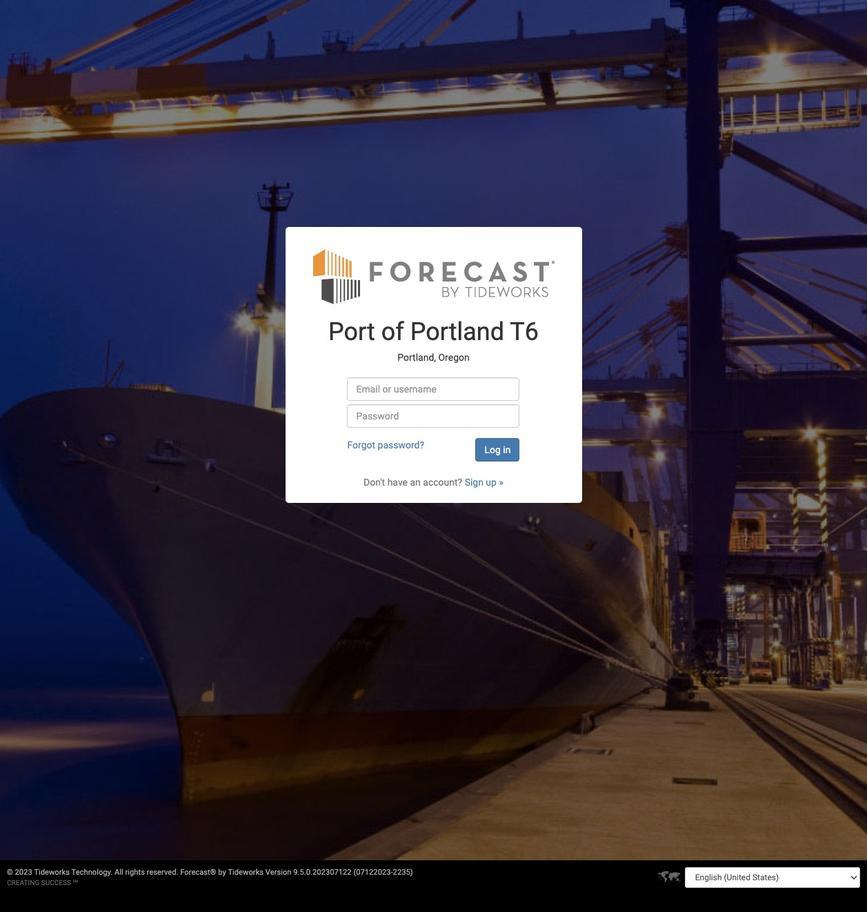 Task type: vqa. For each thing, say whether or not it's contained in the screenshot.
the Out
no



Task type: locate. For each thing, give the bounding box(es) containing it.
don't have an account? sign up »
[[364, 477, 504, 488]]

technology.
[[71, 868, 113, 877]]

in
[[503, 444, 511, 455]]

2 tideworks from the left
[[228, 868, 264, 877]]

0 horizontal spatial tideworks
[[34, 868, 70, 877]]

an
[[410, 477, 421, 488]]

have
[[387, 477, 408, 488]]

2023
[[15, 868, 32, 877]]

1 tideworks from the left
[[34, 868, 70, 877]]

tideworks
[[34, 868, 70, 877], [228, 868, 264, 877]]

1 horizontal spatial tideworks
[[228, 868, 264, 877]]

℠
[[73, 879, 78, 886]]

account?
[[423, 477, 462, 488]]

forgot
[[347, 439, 375, 450]]

forecast® by tideworks image
[[313, 248, 554, 305]]

port
[[328, 317, 375, 346]]

Email or username text field
[[347, 377, 520, 401]]

Password password field
[[347, 404, 520, 428]]

reserved.
[[147, 868, 178, 877]]

version
[[265, 868, 291, 877]]

port of portland t6 portland, oregon
[[328, 317, 539, 363]]

forgot password? log in
[[347, 439, 511, 455]]

t6
[[510, 317, 539, 346]]

tideworks up success at the bottom left
[[34, 868, 70, 877]]

of
[[381, 317, 404, 346]]

tideworks right by
[[228, 868, 264, 877]]

success
[[41, 879, 71, 886]]



Task type: describe. For each thing, give the bounding box(es) containing it.
by
[[218, 868, 226, 877]]

portland,
[[398, 352, 436, 363]]

up
[[486, 477, 497, 488]]

© 2023 tideworks technology. all rights reserved. forecast® by tideworks version 9.5.0.202307122 (07122023-2235) creating success ℠
[[7, 868, 413, 886]]

oregon
[[438, 352, 470, 363]]

9.5.0.202307122
[[293, 868, 352, 877]]

forgot password? link
[[347, 439, 424, 450]]

forecast®
[[180, 868, 216, 877]]

2235)
[[393, 868, 413, 877]]

sign
[[465, 477, 484, 488]]

rights
[[125, 868, 145, 877]]

all
[[115, 868, 123, 877]]

log
[[485, 444, 501, 455]]

creating
[[7, 879, 39, 886]]

sign up » link
[[465, 477, 504, 488]]

log in button
[[476, 438, 520, 461]]

»
[[499, 477, 504, 488]]

(07122023-
[[353, 868, 393, 877]]

don't
[[364, 477, 385, 488]]

password?
[[378, 439, 424, 450]]

©
[[7, 868, 13, 877]]

portland
[[410, 317, 504, 346]]



